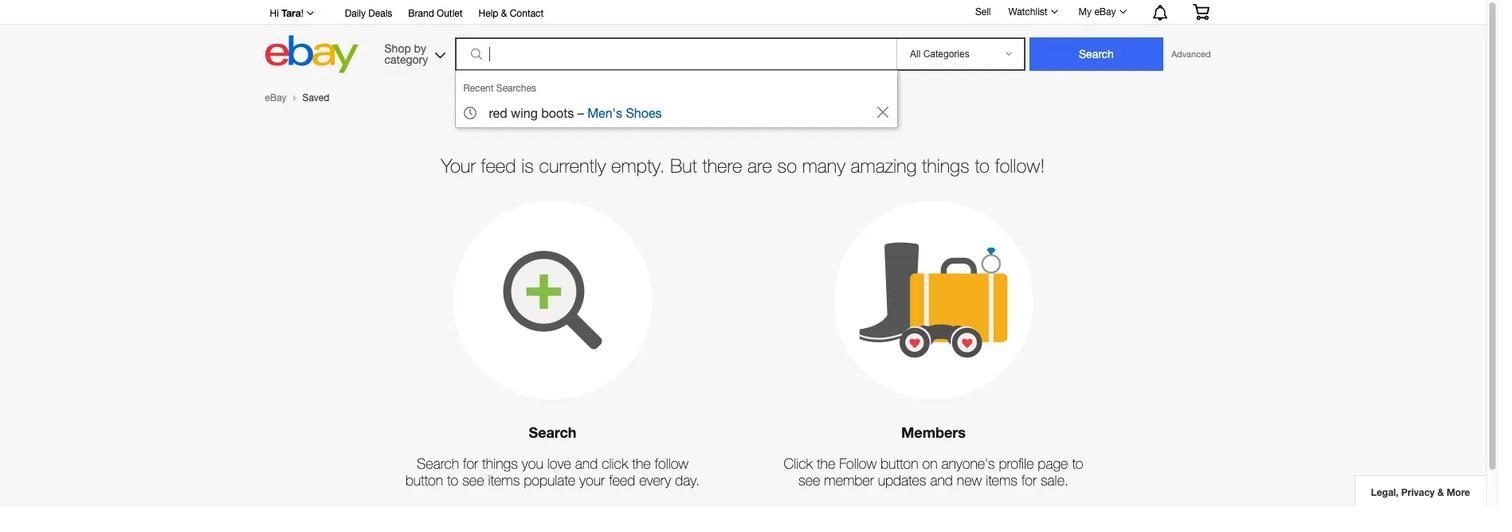 Task type: locate. For each thing, give the bounding box(es) containing it.
& left more
[[1438, 487, 1444, 499]]

the
[[632, 456, 651, 472], [817, 456, 835, 472]]

& inside button
[[1438, 487, 1444, 499]]

help & contact
[[479, 8, 544, 19]]

ebay inside your feed is currently empty. but there are so many amazing things to follow! 'main content'
[[265, 92, 287, 104]]

2 the from the left
[[817, 456, 835, 472]]

legal, privacy & more
[[1371, 487, 1470, 499]]

0 vertical spatial for
[[463, 456, 478, 472]]

sell
[[975, 6, 991, 17]]

hi tara !
[[270, 7, 303, 19]]

my
[[1079, 6, 1092, 18]]

feed inside search for things you love and click the follow button to see items populate your feed every day.
[[609, 473, 635, 490]]

banner containing red wing boots
[[261, 0, 1221, 128]]

search for things you love and click the follow button to see items populate your feed every day.
[[405, 456, 700, 490]]

1 items from the left
[[488, 473, 520, 490]]

things
[[922, 155, 969, 177], [482, 456, 518, 472]]

1 vertical spatial to
[[1072, 456, 1083, 472]]

0 vertical spatial and
[[575, 456, 598, 472]]

items inside search for things you love and click the follow button to see items populate your feed every day.
[[488, 473, 520, 490]]

&
[[501, 8, 507, 19], [1438, 487, 1444, 499]]

the inside click the follow button on anyone's profile page to see member updates and new items for sale.
[[817, 456, 835, 472]]

0 horizontal spatial &
[[501, 8, 507, 19]]

& right help
[[501, 8, 507, 19]]

0 vertical spatial &
[[501, 8, 507, 19]]

items left "populate"
[[488, 473, 520, 490]]

member
[[824, 473, 874, 490]]

for
[[463, 456, 478, 472], [1022, 473, 1037, 490]]

empty.
[[611, 155, 665, 177]]

0 horizontal spatial see
[[462, 473, 484, 490]]

tara
[[281, 7, 301, 19]]

1 horizontal spatial search
[[529, 424, 577, 441]]

the up every
[[632, 456, 651, 472]]

0 horizontal spatial button
[[405, 473, 443, 490]]

see down click
[[799, 473, 820, 490]]

1 horizontal spatial ebay
[[1094, 6, 1116, 18]]

feed left is
[[481, 155, 516, 177]]

banner
[[261, 0, 1221, 128]]

boots
[[541, 106, 574, 120]]

for left you
[[463, 456, 478, 472]]

1 vertical spatial search
[[417, 456, 459, 472]]

1 horizontal spatial to
[[975, 155, 990, 177]]

1 vertical spatial things
[[482, 456, 518, 472]]

1 horizontal spatial things
[[922, 155, 969, 177]]

help & contact link
[[479, 6, 544, 23]]

search for search for things you love and click the follow button to see items populate your feed every day.
[[417, 456, 459, 472]]

1 horizontal spatial the
[[817, 456, 835, 472]]

1 horizontal spatial for
[[1022, 473, 1037, 490]]

and down on
[[930, 473, 953, 490]]

to inside search for things you love and click the follow button to see items populate your feed every day.
[[447, 473, 458, 490]]

0 horizontal spatial and
[[575, 456, 598, 472]]

anyone's
[[942, 456, 995, 472]]

there
[[702, 155, 742, 177]]

items inside click the follow button on anyone's profile page to see member updates and new items for sale.
[[986, 473, 1018, 490]]

many
[[802, 155, 845, 177]]

– men's shoes
[[577, 106, 662, 120]]

for down "profile" on the right
[[1022, 473, 1037, 490]]

0 horizontal spatial for
[[463, 456, 478, 472]]

1 see from the left
[[462, 473, 484, 490]]

1 horizontal spatial feed
[[609, 473, 635, 490]]

1 vertical spatial ebay
[[265, 92, 287, 104]]

advanced
[[1171, 49, 1211, 59]]

Search for anything text field
[[457, 39, 893, 69]]

hi
[[270, 8, 279, 19]]

so
[[777, 155, 797, 177]]

0 horizontal spatial search
[[417, 456, 459, 472]]

1 vertical spatial for
[[1022, 473, 1037, 490]]

love
[[547, 456, 571, 472]]

updates
[[878, 473, 926, 490]]

searches
[[496, 83, 536, 94]]

list box
[[455, 70, 898, 128]]

things left you
[[482, 456, 518, 472]]

1 vertical spatial and
[[930, 473, 953, 490]]

things right "amazing"
[[922, 155, 969, 177]]

1 the from the left
[[632, 456, 651, 472]]

& inside account navigation
[[501, 8, 507, 19]]

0 horizontal spatial to
[[447, 473, 458, 490]]

0 vertical spatial button
[[881, 456, 918, 472]]

2 horizontal spatial to
[[1072, 456, 1083, 472]]

search inside search for things you love and click the follow button to see items populate your feed every day.
[[417, 456, 459, 472]]

brand outlet link
[[408, 6, 463, 23]]

advanced link
[[1163, 38, 1219, 70]]

for inside search for things you love and click the follow button to see items populate your feed every day.
[[463, 456, 478, 472]]

and
[[575, 456, 598, 472], [930, 473, 953, 490]]

feed down click
[[609, 473, 635, 490]]

1 horizontal spatial items
[[986, 473, 1018, 490]]

see left "populate"
[[462, 473, 484, 490]]

saved
[[303, 92, 329, 104]]

profile
[[999, 456, 1034, 472]]

ebay right "my"
[[1094, 6, 1116, 18]]

page
[[1038, 456, 1068, 472]]

brand outlet
[[408, 8, 463, 19]]

feed
[[481, 155, 516, 177], [609, 473, 635, 490]]

your
[[441, 155, 476, 177]]

sale.
[[1041, 473, 1069, 490]]

daily deals
[[345, 8, 392, 19]]

ebay left "saved"
[[265, 92, 287, 104]]

search
[[529, 424, 577, 441], [417, 456, 459, 472]]

your shopping cart image
[[1192, 4, 1210, 20]]

ebay
[[1094, 6, 1116, 18], [265, 92, 287, 104]]

shop by category
[[385, 42, 428, 66]]

deals
[[368, 8, 392, 19]]

search image
[[471, 49, 482, 60]]

2 items from the left
[[986, 473, 1018, 490]]

the inside search for things you love and click the follow button to see items populate your feed every day.
[[632, 456, 651, 472]]

and up your
[[575, 456, 598, 472]]

0 horizontal spatial things
[[482, 456, 518, 472]]

items down "profile" on the right
[[986, 473, 1018, 490]]

0 horizontal spatial the
[[632, 456, 651, 472]]

amazing
[[851, 155, 917, 177]]

my ebay link
[[1070, 2, 1134, 22]]

every
[[639, 473, 671, 490]]

0 horizontal spatial ebay
[[265, 92, 287, 104]]

1 vertical spatial feed
[[609, 473, 635, 490]]

1 horizontal spatial and
[[930, 473, 953, 490]]

1 horizontal spatial see
[[799, 473, 820, 490]]

list box inside "banner"
[[455, 70, 898, 128]]

legal, privacy & more button
[[1354, 476, 1486, 508]]

by
[[414, 42, 426, 55]]

0 vertical spatial ebay
[[1094, 6, 1116, 18]]

None submit
[[1030, 37, 1163, 71]]

button
[[881, 456, 918, 472], [405, 473, 443, 490]]

to inside click the follow button on anyone's profile page to see member updates and new items for sale.
[[1072, 456, 1083, 472]]

legal,
[[1371, 487, 1399, 499]]

watchlist link
[[1000, 2, 1065, 22]]

to
[[975, 155, 990, 177], [1072, 456, 1083, 472], [447, 473, 458, 490]]

button inside search for things you love and click the follow button to see items populate your feed every day.
[[405, 473, 443, 490]]

1 vertical spatial button
[[405, 473, 443, 490]]

1 horizontal spatial &
[[1438, 487, 1444, 499]]

0 horizontal spatial feed
[[481, 155, 516, 177]]

the right click
[[817, 456, 835, 472]]

daily deals link
[[345, 6, 392, 23]]

–
[[577, 106, 584, 120]]

populate
[[524, 473, 575, 490]]

1 horizontal spatial button
[[881, 456, 918, 472]]

see
[[462, 473, 484, 490], [799, 473, 820, 490]]

2 vertical spatial to
[[447, 473, 458, 490]]

ebay inside account navigation
[[1094, 6, 1116, 18]]

for inside click the follow button on anyone's profile page to see member updates and new items for sale.
[[1022, 473, 1037, 490]]

list box containing red wing boots
[[455, 70, 898, 128]]

items
[[488, 473, 520, 490], [986, 473, 1018, 490]]

2 see from the left
[[799, 473, 820, 490]]

0 vertical spatial search
[[529, 424, 577, 441]]

1 vertical spatial &
[[1438, 487, 1444, 499]]

click
[[602, 456, 628, 472]]

0 horizontal spatial items
[[488, 473, 520, 490]]



Task type: vqa. For each thing, say whether or not it's contained in the screenshot.
second Authenticity Guarantee text field from left
no



Task type: describe. For each thing, give the bounding box(es) containing it.
new
[[957, 473, 982, 490]]

are
[[748, 155, 772, 177]]

day.
[[675, 473, 700, 490]]

outlet
[[437, 8, 463, 19]]

red
[[489, 106, 507, 120]]

but
[[670, 155, 697, 177]]

search for search
[[529, 424, 577, 441]]

and inside search for things you love and click the follow button to see items populate your feed every day.
[[575, 456, 598, 472]]

brand
[[408, 8, 434, 19]]

currently
[[539, 155, 606, 177]]

your feed is currently empty. but there are so many amazing things to follow!
[[441, 155, 1045, 177]]

red wing boots
[[489, 106, 574, 120]]

0 vertical spatial feed
[[481, 155, 516, 177]]

is
[[521, 155, 534, 177]]

men's
[[587, 106, 622, 120]]

click the follow button on anyone's profile page to see member updates and new items for sale.
[[784, 456, 1083, 490]]

!
[[301, 8, 303, 19]]

click
[[784, 456, 813, 472]]

ebay link
[[265, 92, 287, 104]]

see inside click the follow button on anyone's profile page to see member updates and new items for sale.
[[799, 473, 820, 490]]

account navigation
[[261, 0, 1221, 25]]

recent
[[463, 83, 494, 94]]

help
[[479, 8, 498, 19]]

shoes
[[626, 106, 662, 120]]

your feed is currently empty. but there are so many amazing things to follow! main content
[[265, 92, 1221, 508]]

follow!
[[995, 155, 1045, 177]]

things inside search for things you love and click the follow button to see items populate your feed every day.
[[482, 456, 518, 472]]

follow
[[839, 456, 877, 472]]

daily
[[345, 8, 366, 19]]

your
[[579, 473, 605, 490]]

shop
[[385, 42, 411, 55]]

0 vertical spatial things
[[922, 155, 969, 177]]

members
[[901, 424, 966, 441]]

on
[[922, 456, 938, 472]]

follow
[[655, 456, 689, 472]]

my ebay
[[1079, 6, 1116, 18]]

shop by category button
[[377, 35, 449, 70]]

contact
[[510, 8, 544, 19]]

more
[[1447, 487, 1470, 499]]

and inside click the follow button on anyone's profile page to see member updates and new items for sale.
[[930, 473, 953, 490]]

sell link
[[968, 6, 998, 17]]

you
[[522, 456, 543, 472]]

button inside click the follow button on anyone's profile page to see member updates and new items for sale.
[[881, 456, 918, 472]]

category
[[385, 53, 428, 66]]

privacy
[[1401, 487, 1435, 499]]

recent searches
[[463, 83, 536, 94]]

watchlist
[[1008, 6, 1048, 18]]

see inside search for things you love and click the follow button to see items populate your feed every day.
[[462, 473, 484, 490]]

wing
[[511, 106, 538, 120]]

0 vertical spatial to
[[975, 155, 990, 177]]



